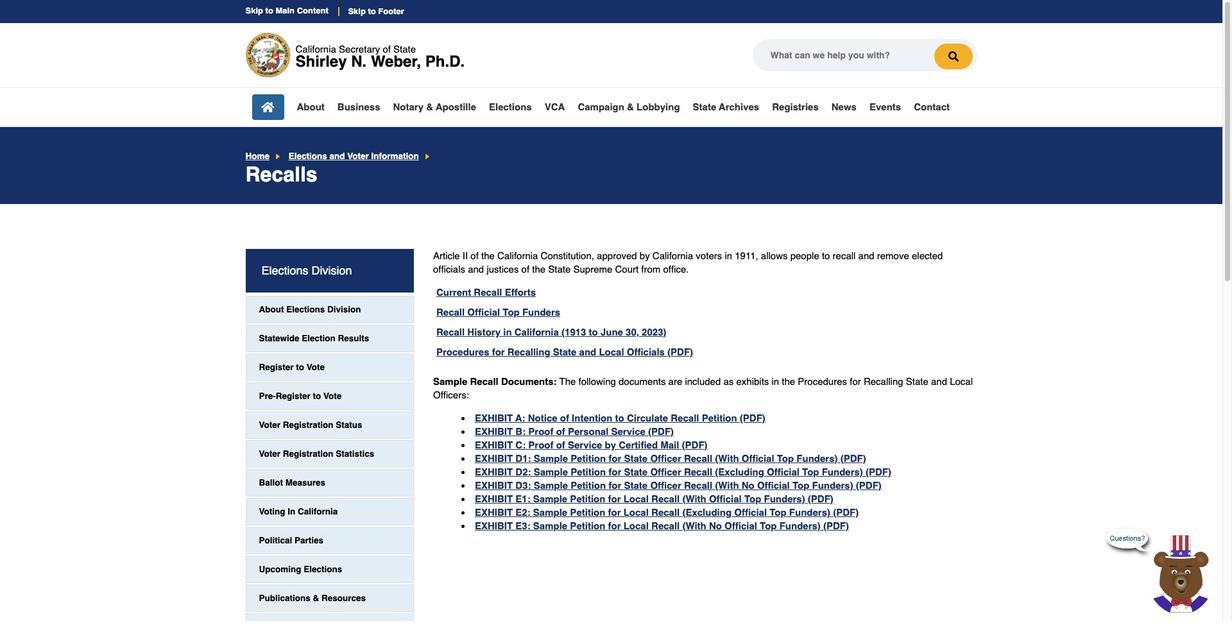 Task type: locate. For each thing, give the bounding box(es) containing it.
division up results
[[327, 305, 361, 314]]

menu containing about
[[252, 94, 950, 120]]

1 vertical spatial by
[[605, 439, 616, 450]]

supreme
[[573, 264, 612, 275]]

elections left vca
[[489, 102, 532, 112]]

0 horizontal spatial about
[[259, 305, 284, 314]]

voter down pre-
[[259, 420, 280, 430]]

d1:
[[515, 453, 531, 464]]

exhibit left "a:"
[[475, 412, 513, 423]]

1 horizontal spatial about
[[297, 102, 325, 112]]

a:
[[515, 412, 525, 423]]

1 horizontal spatial recalling
[[864, 376, 903, 387]]

california down "content"
[[295, 44, 336, 54]]

california up justices
[[497, 250, 538, 261]]

about
[[297, 102, 325, 112], [259, 305, 284, 314]]

service up the certified
[[611, 426, 645, 437]]

vote up voter registration status link
[[323, 391, 342, 401]]

about inside shirley n. weber, ph.d. "banner"
[[297, 102, 325, 112]]

documents
[[619, 376, 666, 387]]

vote down statewide election results
[[307, 362, 325, 372]]

elections up about elections division
[[261, 264, 308, 277]]

exhibit left d3:
[[475, 480, 513, 491]]

1 horizontal spatial skip
[[348, 6, 366, 16]]

california
[[295, 44, 336, 54], [497, 250, 538, 261], [652, 250, 693, 261], [514, 326, 559, 337], [298, 507, 338, 516]]

personal
[[568, 426, 609, 437]]

in down recall official top funders
[[503, 326, 512, 337]]

1911,
[[735, 250, 758, 261]]

publications
[[259, 593, 310, 603]]

& right notary
[[426, 102, 433, 112]]

about elections division
[[259, 305, 361, 314]]

voter for voter registration statistics
[[259, 449, 280, 459]]

e3:
[[515, 520, 530, 531]]

of inside california secretary of state shirley n. weber, ph.d.
[[383, 44, 391, 54]]

parties
[[295, 536, 323, 545]]

state inside california secretary of state shirley n. weber, ph.d.
[[393, 44, 416, 54]]

to left 'june'
[[589, 326, 598, 337]]

about inside elections division element
[[259, 305, 284, 314]]

in right exhibits
[[772, 376, 779, 387]]

proof right the c:
[[528, 439, 553, 450]]

circulate
[[627, 412, 668, 423]]

voter inside voter registration statistics link
[[259, 449, 280, 459]]

officer
[[650, 453, 681, 464], [650, 466, 681, 477], [650, 480, 681, 491]]

to inside exhibit a: notice of intention to circulate recall petition (pdf) exhibit b: proof of personal service (pdf) exhibit c: proof of service by certified mail (pdf) exhibit d1: sample petition for state officer recall (with official top funders) (pdf) exhibit d2: sample petition for state officer recall (excluding official top funders) (pdf) exhibit d3: sample petition for state officer recall (with no official top funders) (pdf) exhibit e1: sample petition for local recall (with official top funders) (pdf) exhibit e2: sample petition for local recall (excluding official top funders) (pdf) exhibit e3: sample petition for local recall (with no official top funders) (pdf)
[[615, 412, 624, 423]]

exhibit left the e2:
[[475, 507, 513, 518]]

by inside exhibit a: notice of intention to circulate recall petition (pdf) exhibit b: proof of personal service (pdf) exhibit c: proof of service by certified mail (pdf) exhibit d1: sample petition for state officer recall (with official top funders) (pdf) exhibit d2: sample petition for state officer recall (excluding official top funders) (pdf) exhibit d3: sample petition for state officer recall (with no official top funders) (pdf) exhibit e1: sample petition for local recall (with official top funders) (pdf) exhibit e2: sample petition for local recall (excluding official top funders) (pdf) exhibit e3: sample petition for local recall (with no official top funders) (pdf)
[[605, 439, 616, 450]]

1 vertical spatial proof
[[528, 439, 553, 450]]

in left 1911,
[[725, 250, 732, 261]]

0 vertical spatial register
[[259, 362, 294, 372]]

1 horizontal spatial no
[[742, 480, 754, 491]]

exhibit left d1:
[[475, 453, 513, 464]]

2 officer from the top
[[650, 466, 681, 477]]

1 proof from the top
[[528, 426, 553, 437]]

questions? ask me. image
[[1107, 522, 1148, 563]]

the up efforts
[[532, 264, 545, 275]]

elections up recalls
[[289, 152, 327, 161]]

voter for voter registration status
[[259, 420, 280, 430]]

voter registration statistics
[[259, 449, 374, 459]]

2 vertical spatial officer
[[650, 480, 681, 491]]

results
[[338, 334, 369, 343]]

california up office.
[[652, 250, 693, 261]]

0 vertical spatial officer
[[650, 453, 681, 464]]

skip left main
[[245, 6, 263, 16]]

recall
[[474, 287, 502, 298], [436, 307, 465, 318], [436, 326, 465, 337], [470, 376, 498, 387], [671, 412, 699, 423], [684, 453, 712, 464], [684, 466, 712, 477], [684, 480, 712, 491], [651, 493, 680, 504], [651, 507, 680, 518], [651, 520, 680, 531]]

article ii of the california constitution, approved by california voters in 1911, allows people to recall and remove elected officials and justices of the state supreme court from office.
[[433, 250, 943, 275]]

0 horizontal spatial the
[[481, 250, 495, 261]]

current recall efforts
[[436, 287, 536, 298]]

for inside the following documents are included as exhibits in the procedures for recalling state and local officers:
[[850, 376, 861, 387]]

state inside article ii of the california constitution, approved by california voters in 1911, allows people to recall and remove elected officials and justices of the state supreme court from office.
[[548, 264, 571, 275]]

service
[[611, 426, 645, 437], [568, 439, 602, 450]]

justices
[[487, 264, 519, 275]]

2 horizontal spatial the
[[782, 376, 795, 387]]

& left lobbying
[[627, 102, 634, 112]]

e2:
[[515, 507, 530, 518]]

1 horizontal spatial by
[[640, 250, 650, 261]]

0 vertical spatial about
[[297, 102, 325, 112]]

2 horizontal spatial &
[[627, 102, 634, 112]]

exhibit left the c:
[[475, 439, 513, 450]]

1 vertical spatial (excluding
[[682, 507, 732, 518]]

0 horizontal spatial by
[[605, 439, 616, 450]]

procedures inside the following documents are included as exhibits in the procedures for recalling state and local officers:
[[798, 376, 847, 387]]

by up from
[[640, 250, 650, 261]]

the up justices
[[481, 250, 495, 261]]

recall official top funders link
[[436, 307, 560, 318]]

california inside elections division element
[[298, 507, 338, 516]]

efforts
[[505, 287, 536, 298]]

remove
[[877, 250, 909, 261]]

division up about elections division link
[[312, 264, 352, 277]]

notary & apostille
[[393, 102, 476, 112]]

ii
[[463, 250, 468, 261]]

0 vertical spatial procedures
[[436, 346, 489, 357]]

1 vertical spatial division
[[327, 305, 361, 314]]

click me to chat with sam image
[[1145, 535, 1216, 613]]

to inside article ii of the california constitution, approved by california voters in 1911, allows people to recall and remove elected officials and justices of the state supreme court from office.
[[822, 250, 830, 261]]

to left recall at the top of the page
[[822, 250, 830, 261]]

state archives
[[693, 102, 759, 112]]

about for about
[[297, 102, 325, 112]]

elections inside shirley n. weber, ph.d. "banner"
[[489, 102, 532, 112]]

voter left 'information'
[[347, 152, 369, 161]]

exhibit left d2:
[[475, 466, 513, 477]]

1 vertical spatial no
[[709, 520, 722, 531]]

approved
[[597, 250, 637, 261]]

statewide election results link
[[246, 325, 413, 352]]

elections down political parties link
[[304, 565, 342, 574]]

& inside publications & resources link
[[313, 593, 319, 603]]

shirley n. weber, ph.d. banner
[[0, 0, 1222, 127]]

1 vertical spatial recalling
[[864, 376, 903, 387]]

vca
[[545, 102, 565, 112]]

0 vertical spatial proof
[[528, 426, 553, 437]]

2 vertical spatial the
[[782, 376, 795, 387]]

sample up officers:
[[433, 376, 467, 387]]

sample right e1:
[[533, 493, 567, 504]]

service down personal
[[568, 439, 602, 450]]

main
[[276, 6, 295, 16]]

0 vertical spatial no
[[742, 480, 754, 491]]

1 exhibit from the top
[[475, 412, 513, 423]]

state inside the following documents are included as exhibits in the procedures for recalling state and local officers:
[[906, 376, 928, 387]]

by inside article ii of the california constitution, approved by california voters in 1911, allows people to recall and remove elected officials and justices of the state supreme court from office.
[[640, 250, 650, 261]]

registration down pre-register to vote
[[283, 420, 333, 430]]

1 vertical spatial about
[[259, 305, 284, 314]]

1 vertical spatial registration
[[283, 449, 333, 459]]

2 registration from the top
[[283, 449, 333, 459]]

register
[[259, 362, 294, 372], [276, 391, 310, 401]]

elected
[[912, 250, 943, 261]]

0 vertical spatial service
[[611, 426, 645, 437]]

0 vertical spatial by
[[640, 250, 650, 261]]

2023)
[[642, 326, 666, 337]]

statewide election results
[[259, 334, 369, 343]]

1 vertical spatial officer
[[650, 466, 681, 477]]

1 vertical spatial procedures
[[798, 376, 847, 387]]

exhibit left e3:
[[475, 520, 513, 531]]

california right in in the left bottom of the page
[[298, 507, 338, 516]]

by down personal
[[605, 439, 616, 450]]

vote
[[307, 362, 325, 372], [323, 391, 342, 401]]

register down register to vote
[[276, 391, 310, 401]]

0 vertical spatial vote
[[307, 362, 325, 372]]

(1913
[[562, 326, 586, 337]]

home
[[245, 152, 270, 161]]

pre-register to vote link
[[246, 383, 413, 409]]

california inside california secretary of state shirley n. weber, ph.d.
[[295, 44, 336, 54]]

shirley
[[295, 52, 347, 70]]

recall history in california (1913 to june 30, 2023) link
[[436, 326, 666, 337]]

sample right e3:
[[533, 520, 567, 531]]

1 vertical spatial service
[[568, 439, 602, 450]]

exhibit left b:
[[475, 426, 513, 437]]

petition
[[702, 412, 737, 423], [571, 453, 606, 464], [571, 466, 606, 477], [571, 480, 606, 491], [570, 493, 605, 504], [570, 507, 605, 518], [570, 520, 605, 531]]

to left the footer
[[368, 6, 376, 16]]

proof
[[528, 426, 553, 437], [528, 439, 553, 450]]

1 horizontal spatial service
[[611, 426, 645, 437]]

and
[[330, 152, 345, 161], [858, 250, 874, 261], [468, 264, 484, 275], [579, 346, 596, 357], [931, 376, 947, 387]]

&
[[426, 102, 433, 112], [627, 102, 634, 112], [313, 593, 319, 603]]

the great seal of the state of california image
[[245, 33, 290, 78]]

elections division
[[261, 264, 352, 277]]

& left resources
[[313, 593, 319, 603]]

to right intention
[[615, 412, 624, 423]]

recall
[[833, 250, 856, 261]]

0 horizontal spatial recalling
[[507, 346, 550, 357]]

1 vertical spatial voter
[[259, 420, 280, 430]]

voting in california link
[[246, 498, 413, 525]]

people
[[790, 250, 819, 261]]

3 exhibit from the top
[[475, 439, 513, 450]]

2 proof from the top
[[528, 439, 553, 450]]

d2:
[[515, 466, 531, 477]]

ph.d.
[[425, 52, 465, 70]]

voter inside voter registration status link
[[259, 420, 280, 430]]

sample right d1:
[[534, 453, 568, 464]]

1 vertical spatial the
[[532, 264, 545, 275]]

1 horizontal spatial &
[[426, 102, 433, 112]]

exhibit
[[475, 412, 513, 423], [475, 426, 513, 437], [475, 439, 513, 450], [475, 453, 513, 464], [475, 466, 513, 477], [475, 480, 513, 491], [475, 493, 513, 504], [475, 507, 513, 518], [475, 520, 513, 531]]

voter up ballot
[[259, 449, 280, 459]]

6 exhibit from the top
[[475, 480, 513, 491]]

to left main
[[265, 6, 273, 16]]

0 vertical spatial in
[[725, 250, 732, 261]]

skip left the footer
[[348, 6, 366, 16]]

publications & resources link
[[246, 585, 413, 611]]

skip to main content link
[[245, 6, 328, 16]]

from
[[641, 264, 661, 275]]

notary
[[393, 102, 424, 112]]

d3:
[[515, 480, 531, 491]]

exhibit left e1:
[[475, 493, 513, 504]]

political
[[259, 536, 292, 545]]

1 horizontal spatial procedures
[[798, 376, 847, 387]]

voters
[[696, 250, 722, 261]]

sample right d2:
[[534, 466, 568, 477]]

0 vertical spatial registration
[[283, 420, 333, 430]]

1 vertical spatial in
[[503, 326, 512, 337]]

ballot measures link
[[246, 470, 413, 496]]

2 horizontal spatial in
[[772, 376, 779, 387]]

registration for status
[[283, 420, 333, 430]]

funders)
[[797, 453, 838, 464], [822, 466, 863, 477], [812, 480, 853, 491], [764, 493, 805, 504], [789, 507, 830, 518], [779, 520, 821, 531]]

to up pre-register to vote
[[296, 362, 304, 372]]

elections link
[[489, 102, 532, 112]]

about down shirley
[[297, 102, 325, 112]]

upcoming elections
[[259, 565, 342, 574]]

campaign & lobbying
[[578, 102, 680, 112]]

2 vertical spatial voter
[[259, 449, 280, 459]]

1 vertical spatial vote
[[323, 391, 342, 401]]

proof down the notice
[[528, 426, 553, 437]]

footer
[[378, 6, 404, 16]]

registration down voter registration status
[[283, 449, 333, 459]]

the right exhibits
[[782, 376, 795, 387]]

official
[[467, 307, 500, 318], [742, 453, 774, 464], [767, 466, 800, 477], [757, 480, 790, 491], [709, 493, 742, 504], [734, 507, 767, 518], [725, 520, 757, 531]]

business
[[337, 102, 380, 112]]

and inside the following documents are included as exhibits in the procedures for recalling state and local officers:
[[931, 376, 947, 387]]

2 vertical spatial in
[[772, 376, 779, 387]]

recall official top funders
[[436, 307, 560, 318]]

documents:
[[501, 376, 557, 387]]

about up statewide
[[259, 305, 284, 314]]

sample
[[433, 376, 467, 387], [534, 453, 568, 464], [534, 466, 568, 477], [534, 480, 568, 491], [533, 493, 567, 504], [533, 507, 567, 518], [533, 520, 567, 531]]

elections
[[489, 102, 532, 112], [289, 152, 327, 161], [261, 264, 308, 277], [286, 305, 325, 314], [304, 565, 342, 574]]

0 horizontal spatial &
[[313, 593, 319, 603]]

1 registration from the top
[[283, 420, 333, 430]]

0 horizontal spatial skip
[[245, 6, 263, 16]]

4 exhibit from the top
[[475, 453, 513, 464]]

voter registration statistics link
[[246, 441, 413, 467]]

1 horizontal spatial in
[[725, 250, 732, 261]]

menu
[[252, 94, 950, 120]]

register down statewide
[[259, 362, 294, 372]]

intention
[[572, 412, 612, 423]]



Task type: describe. For each thing, give the bounding box(es) containing it.
e1:
[[515, 493, 530, 504]]

secretary
[[339, 44, 380, 54]]

3 officer from the top
[[650, 480, 681, 491]]

content
[[297, 6, 328, 16]]

skip for skip to footer
[[348, 6, 366, 16]]

register to vote link
[[246, 354, 413, 380]]

30,
[[626, 326, 639, 337]]

elections for elections "link"
[[489, 102, 532, 112]]

information
[[371, 152, 419, 161]]

status
[[336, 420, 362, 430]]

0 vertical spatial recalling
[[507, 346, 550, 357]]

business link
[[337, 102, 380, 112]]

voter registration status link
[[246, 412, 413, 438]]

resources
[[321, 593, 366, 603]]

state archives link
[[693, 102, 759, 112]]

skip to footer
[[348, 6, 404, 16]]

procedures for recalling state and local officials (pdf)
[[436, 346, 693, 357]]

archives
[[719, 102, 759, 112]]

local inside the following documents are included as exhibits in the procedures for recalling state and local officers:
[[950, 376, 973, 387]]

menu inside shirley n. weber, ph.d. "banner"
[[252, 94, 950, 120]]

political parties link
[[246, 527, 413, 554]]

home link
[[245, 152, 270, 161]]

b:
[[515, 426, 526, 437]]

recalling inside the following documents are included as exhibits in the procedures for recalling state and local officers:
[[864, 376, 903, 387]]

skip for skip to main content
[[245, 6, 263, 16]]

& for resources
[[313, 593, 319, 603]]

5 exhibit from the top
[[475, 466, 513, 477]]

in inside the following documents are included as exhibits in the procedures for recalling state and local officers:
[[772, 376, 779, 387]]

upcoming elections link
[[246, 556, 413, 583]]

contact
[[914, 102, 950, 112]]

skip-content element
[[245, 6, 977, 16]]

What can we help you with? text field
[[752, 39, 977, 71]]

as
[[723, 376, 734, 387]]

registration for statistics
[[283, 449, 333, 459]]

c:
[[515, 439, 526, 450]]

0 horizontal spatial in
[[503, 326, 512, 337]]

measures
[[285, 478, 325, 488]]

california secretary of state shirley n. weber, ph.d.
[[295, 44, 465, 70]]

to up voter registration status
[[313, 391, 321, 401]]

8 exhibit from the top
[[475, 507, 513, 518]]

in
[[288, 507, 295, 516]]

article
[[433, 250, 460, 261]]

contact link
[[914, 102, 950, 112]]

ballot measures
[[259, 478, 325, 488]]

0 horizontal spatial service
[[568, 439, 602, 450]]

9 exhibit from the top
[[475, 520, 513, 531]]

current
[[436, 287, 471, 298]]

allows
[[761, 250, 788, 261]]

in inside article ii of the california constitution, approved by california voters in 1911, allows people to recall and remove elected officials and justices of the state supreme court from office.
[[725, 250, 732, 261]]

election
[[302, 334, 335, 343]]

lobbying
[[637, 102, 680, 112]]

the following documents are included as exhibits in the procedures for recalling state and local officers:
[[433, 376, 973, 400]]

notice
[[528, 412, 557, 423]]

california down funders
[[514, 326, 559, 337]]

officers:
[[433, 389, 469, 400]]

elections division element
[[245, 249, 414, 621]]

1 vertical spatial register
[[276, 391, 310, 401]]

sample right d3:
[[534, 480, 568, 491]]

upcoming
[[259, 565, 301, 574]]

june
[[601, 326, 623, 337]]

events link
[[869, 102, 901, 112]]

news
[[831, 102, 857, 112]]

notary & apostille link
[[393, 102, 476, 112]]

0 vertical spatial voter
[[347, 152, 369, 161]]

0 vertical spatial the
[[481, 250, 495, 261]]

0 vertical spatial (excluding
[[715, 466, 764, 477]]

about link
[[297, 102, 325, 112]]

are
[[668, 376, 682, 387]]

political parties
[[259, 536, 323, 545]]

statewide
[[259, 334, 299, 343]]

campaign & lobbying link
[[578, 102, 680, 112]]

skip to main content
[[245, 6, 328, 16]]

voting in california
[[259, 507, 338, 516]]

exhibit a: notice of intention to circulate recall petition (pdf) exhibit b: proof of personal service (pdf) exhibit c: proof of service by certified mail (pdf) exhibit d1: sample petition for state officer recall (with official top funders) (pdf) exhibit d2: sample petition for state officer recall (excluding official top funders) (pdf) exhibit d3: sample petition for state officer recall (with no official top funders) (pdf) exhibit e1: sample petition for local recall (with official top funders) (pdf) exhibit e2: sample petition for local recall (excluding official top funders) (pdf) exhibit e3: sample petition for local recall (with no official top funders) (pdf)
[[475, 412, 891, 531]]

1 horizontal spatial the
[[532, 264, 545, 275]]

publications & resources
[[259, 593, 366, 603]]

current recall efforts link
[[436, 287, 536, 298]]

included
[[685, 376, 721, 387]]

1 officer from the top
[[650, 453, 681, 464]]

constitution,
[[541, 250, 594, 261]]

history
[[467, 326, 501, 337]]

officials
[[433, 264, 465, 275]]

elections and voter information
[[289, 152, 419, 161]]

mail
[[660, 439, 679, 450]]

2 exhibit from the top
[[475, 426, 513, 437]]

7 exhibit from the top
[[475, 493, 513, 504]]

officials
[[627, 346, 665, 357]]

elections up statewide election results
[[286, 305, 325, 314]]

about for about elections division
[[259, 305, 284, 314]]

0 horizontal spatial no
[[709, 520, 722, 531]]

following
[[578, 376, 616, 387]]

0 vertical spatial division
[[312, 264, 352, 277]]

ballot
[[259, 478, 283, 488]]

0 horizontal spatial procedures
[[436, 346, 489, 357]]

sample right the e2:
[[533, 507, 567, 518]]

pre-
[[259, 391, 276, 401]]

campaign
[[578, 102, 624, 112]]

recalls
[[245, 162, 317, 186]]

office.
[[663, 264, 689, 275]]

statistics
[[336, 449, 374, 459]]

exhibits
[[736, 376, 769, 387]]

recall history in california (1913 to june 30, 2023)
[[436, 326, 666, 337]]

elections for elections division
[[261, 264, 308, 277]]

vca link
[[545, 102, 565, 112]]

registries
[[772, 102, 819, 112]]

register to vote
[[259, 362, 325, 372]]

pre-register to vote
[[259, 391, 342, 401]]

& for lobbying
[[627, 102, 634, 112]]

& for apostille
[[426, 102, 433, 112]]

elections for elections and voter information
[[289, 152, 327, 161]]

n.
[[351, 52, 367, 70]]

skip to footer link
[[348, 6, 404, 16]]

the inside the following documents are included as exhibits in the procedures for recalling state and local officers:
[[782, 376, 795, 387]]



Task type: vqa. For each thing, say whether or not it's contained in the screenshot.
the top Facebook
no



